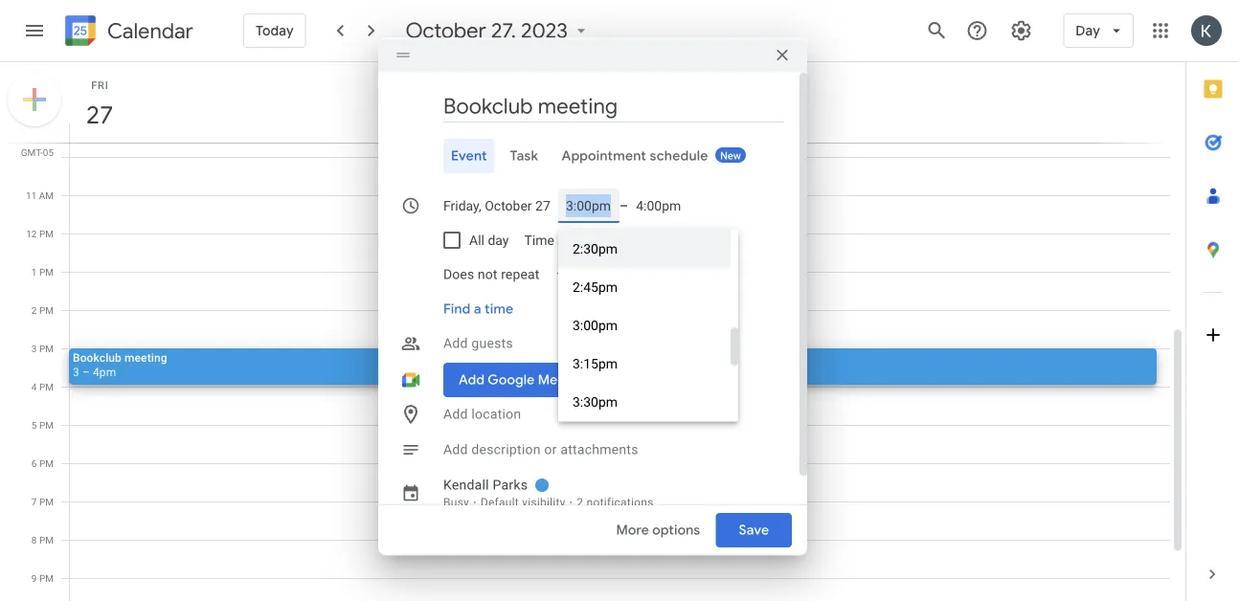 Task type: locate. For each thing, give the bounding box(es) containing it.
0 horizontal spatial 3
[[31, 343, 37, 355]]

pm right 5
[[39, 420, 54, 431]]

12
[[26, 228, 37, 240]]

1 pm
[[31, 266, 54, 278]]

add down find
[[444, 335, 468, 351]]

pm for 8 pm
[[39, 535, 54, 546]]

1 vertical spatial –
[[82, 366, 90, 379]]

2:45pm
[[573, 280, 618, 296]]

3 pm
[[31, 343, 54, 355]]

1 vertical spatial add
[[444, 406, 468, 422]]

schedule
[[650, 147, 709, 164]]

1 add from the top
[[444, 335, 468, 351]]

fri
[[91, 79, 109, 91]]

4pm
[[93, 366, 116, 379]]

add
[[444, 335, 468, 351], [444, 406, 468, 422], [444, 442, 468, 458]]

1 vertical spatial 3
[[73, 366, 79, 379]]

– inside bookclub meeting 3 – 4pm
[[82, 366, 90, 379]]

pm for 5 pm
[[39, 420, 54, 431]]

support image
[[966, 19, 989, 42]]

task button
[[503, 139, 547, 173]]

pm for 2 pm
[[39, 305, 54, 316]]

0 horizontal spatial 2
[[31, 305, 37, 316]]

11 am
[[26, 190, 54, 201]]

kendall parks
[[444, 477, 528, 493]]

2 pm
[[31, 305, 54, 316]]

visibility
[[522, 496, 566, 509]]

time zone button
[[517, 223, 594, 257]]

3
[[31, 343, 37, 355], [73, 366, 79, 379]]

0 vertical spatial add
[[444, 335, 468, 351]]

0 vertical spatial 3
[[31, 343, 37, 355]]

fri 27
[[85, 79, 112, 131]]

12 pm
[[26, 228, 54, 240]]

1 horizontal spatial –
[[620, 198, 629, 214]]

to element
[[620, 198, 629, 214]]

add guests button
[[436, 326, 785, 361]]

find
[[444, 300, 471, 318]]

8
[[31, 535, 37, 546]]

add guests
[[444, 335, 513, 351]]

all
[[469, 232, 485, 248]]

guests
[[472, 335, 513, 351]]

27
[[85, 99, 112, 131]]

1 vertical spatial am
[[39, 190, 54, 201]]

am for 10 am
[[39, 151, 54, 163]]

day
[[1076, 22, 1101, 39]]

7 pm from the top
[[39, 458, 54, 469]]

10
[[26, 151, 37, 163]]

1 horizontal spatial tab list
[[1187, 62, 1240, 548]]

friday, october 27 element
[[78, 93, 122, 137]]

attachments
[[561, 442, 639, 458]]

4 pm
[[31, 381, 54, 393]]

3:30pm option
[[559, 384, 731, 422]]

today
[[256, 22, 294, 39]]

am
[[39, 151, 54, 163], [39, 190, 54, 201]]

2 notifications
[[577, 496, 654, 509]]

9 pm from the top
[[39, 535, 54, 546]]

0 vertical spatial am
[[39, 151, 54, 163]]

3 down bookclub at bottom left
[[73, 366, 79, 379]]

a
[[474, 300, 482, 318]]

am right '10'
[[39, 151, 54, 163]]

main drawer image
[[23, 19, 46, 42]]

None field
[[436, 257, 582, 292]]

am right 11
[[39, 190, 54, 201]]

4
[[31, 381, 37, 393]]

pm right the 7
[[39, 496, 54, 508]]

pm for 4 pm
[[39, 381, 54, 393]]

3 up "4" at left bottom
[[31, 343, 37, 355]]

time
[[485, 300, 514, 318]]

october
[[406, 17, 487, 44]]

2 inside grid
[[31, 305, 37, 316]]

add for add location
[[444, 406, 468, 422]]

calendar heading
[[103, 18, 193, 45]]

1 vertical spatial 2
[[577, 496, 584, 509]]

Start time text field
[[566, 194, 612, 217]]

pm for 9 pm
[[39, 573, 54, 584]]

8 pm from the top
[[39, 496, 54, 508]]

2 for 2 notifications
[[577, 496, 584, 509]]

9 pm
[[31, 573, 54, 584]]

0 vertical spatial –
[[620, 198, 629, 214]]

pm right 6
[[39, 458, 54, 469]]

4 pm from the top
[[39, 343, 54, 355]]

1 am from the top
[[39, 151, 54, 163]]

– left end time text box
[[620, 198, 629, 214]]

meeting
[[125, 351, 167, 365]]

pm down the 2 pm
[[39, 343, 54, 355]]

pm
[[39, 228, 54, 240], [39, 266, 54, 278], [39, 305, 54, 316], [39, 343, 54, 355], [39, 381, 54, 393], [39, 420, 54, 431], [39, 458, 54, 469], [39, 496, 54, 508], [39, 535, 54, 546], [39, 573, 54, 584]]

5
[[31, 420, 37, 431]]

2 add from the top
[[444, 406, 468, 422]]

–
[[620, 198, 629, 214], [82, 366, 90, 379]]

27 grid
[[0, 62, 1186, 602]]

pm right the 9
[[39, 573, 54, 584]]

0 horizontal spatial tab list
[[394, 139, 785, 173]]

add inside dropdown button
[[444, 335, 468, 351]]

5 pm from the top
[[39, 381, 54, 393]]

11
[[26, 190, 37, 201]]

pm right 12
[[39, 228, 54, 240]]

pm right 1 in the left of the page
[[39, 266, 54, 278]]

find a time button
[[436, 292, 521, 326]]

1 pm from the top
[[39, 228, 54, 240]]

2 am from the top
[[39, 190, 54, 201]]

pm right '8'
[[39, 535, 54, 546]]

3 pm from the top
[[39, 305, 54, 316]]

add up kendall
[[444, 442, 468, 458]]

time
[[525, 232, 555, 248]]

pm for 3 pm
[[39, 343, 54, 355]]

add left location
[[444, 406, 468, 422]]

add location
[[444, 406, 522, 422]]

add for add guests
[[444, 335, 468, 351]]

2 vertical spatial add
[[444, 442, 468, 458]]

2 down 1 in the left of the page
[[31, 305, 37, 316]]

add description or attachments
[[444, 442, 639, 458]]

pm right "4" at left bottom
[[39, 381, 54, 393]]

tab list
[[1187, 62, 1240, 548], [394, 139, 785, 173]]

2 pm from the top
[[39, 266, 54, 278]]

10 pm from the top
[[39, 573, 54, 584]]

1 horizontal spatial 3
[[73, 366, 79, 379]]

pm up '3 pm'
[[39, 305, 54, 316]]

all day
[[469, 232, 509, 248]]

default
[[481, 496, 519, 509]]

0 vertical spatial 2
[[31, 305, 37, 316]]

3:00pm option
[[559, 307, 731, 346]]

description
[[472, 442, 541, 458]]

3 add from the top
[[444, 442, 468, 458]]

– down bookclub at bottom left
[[82, 366, 90, 379]]

0 horizontal spatial –
[[82, 366, 90, 379]]

1 horizontal spatial 2
[[577, 496, 584, 509]]

3:30pm
[[573, 395, 618, 411]]

2
[[31, 305, 37, 316], [577, 496, 584, 509]]

6
[[31, 458, 37, 469]]

2 right visibility at the left of page
[[577, 496, 584, 509]]

event button
[[444, 139, 495, 173]]

6 pm from the top
[[39, 420, 54, 431]]

5 pm
[[31, 420, 54, 431]]



Task type: vqa. For each thing, say whether or not it's contained in the screenshot.
Tuesday, 31 October element
no



Task type: describe. For each thing, give the bounding box(es) containing it.
2:45pm option
[[559, 269, 731, 307]]

gmt-
[[21, 147, 43, 158]]

7
[[31, 496, 37, 508]]

kendall
[[444, 477, 489, 493]]

calendar
[[107, 18, 193, 45]]

27 column header
[[69, 62, 1171, 143]]

gmt-05
[[21, 147, 54, 158]]

bookclub meeting 3 – 4pm
[[73, 351, 167, 379]]

Start date text field
[[444, 194, 551, 217]]

3:15pm
[[573, 357, 618, 372]]

calendar element
[[61, 11, 193, 54]]

9
[[31, 573, 37, 584]]

find a time
[[444, 300, 514, 318]]

new element
[[716, 147, 746, 163]]

appointment
[[562, 147, 647, 164]]

8 pm
[[31, 535, 54, 546]]

3:00pm
[[573, 318, 618, 334]]

default visibility
[[481, 496, 566, 509]]

settings menu image
[[1010, 19, 1033, 42]]

tab list containing event
[[394, 139, 785, 173]]

event
[[451, 147, 487, 164]]

task
[[510, 147, 539, 164]]

2 for 2 pm
[[31, 305, 37, 316]]

pm for 7 pm
[[39, 496, 54, 508]]

05
[[43, 147, 54, 158]]

6 pm
[[31, 458, 54, 469]]

day button
[[1064, 8, 1134, 54]]

pm for 6 pm
[[39, 458, 54, 469]]

location
[[472, 406, 522, 422]]

3 inside bookclub meeting 3 – 4pm
[[73, 366, 79, 379]]

zone
[[558, 232, 587, 248]]

notifications
[[587, 496, 654, 509]]

day
[[488, 232, 509, 248]]

new
[[721, 150, 742, 162]]

pm for 12 pm
[[39, 228, 54, 240]]

3:15pm option
[[559, 346, 731, 384]]

october 27, 2023
[[406, 17, 568, 44]]

2:30pm
[[573, 242, 618, 257]]

pm for 1 pm
[[39, 266, 54, 278]]

am for 11 am
[[39, 190, 54, 201]]

parks
[[493, 477, 528, 493]]

busy
[[444, 496, 469, 509]]

add for add description or attachments
[[444, 442, 468, 458]]

bookclub
[[73, 351, 122, 365]]

appointment schedule
[[562, 147, 709, 164]]

10 am
[[26, 151, 54, 163]]

october 27, 2023 button
[[398, 17, 599, 44]]

1
[[31, 266, 37, 278]]

7 pm
[[31, 496, 54, 508]]

start time list box
[[559, 231, 739, 422]]

End time text field
[[636, 194, 682, 217]]

2:30pm option
[[559, 231, 731, 269]]

time zone
[[525, 232, 587, 248]]

2023
[[521, 17, 568, 44]]

27,
[[492, 17, 517, 44]]

Add title text field
[[444, 92, 785, 120]]

or
[[545, 442, 557, 458]]

today button
[[243, 8, 306, 54]]



